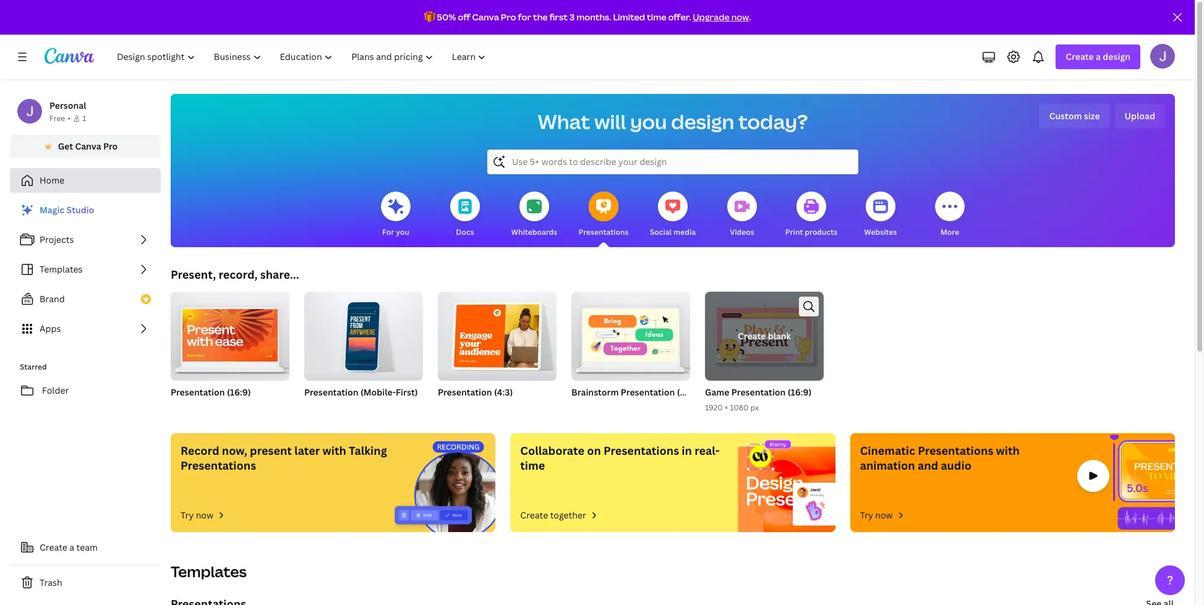 Task type: vqa. For each thing, say whether or not it's contained in the screenshot.
first group from the right
yes



Task type: describe. For each thing, give the bounding box(es) containing it.
create for create blank
[[738, 330, 766, 342]]

0 vertical spatial canva
[[473, 11, 499, 23]]

collaborate
[[521, 444, 585, 459]]

brand link
[[10, 287, 161, 312]]

try for cinematic presentations with animation and audio
[[861, 510, 874, 522]]

and
[[918, 459, 939, 473]]

1 vertical spatial design
[[672, 108, 735, 135]]

presentation for presentation (16:9)
[[171, 387, 225, 399]]

blank
[[768, 330, 792, 342]]

1
[[82, 113, 86, 124]]

free •
[[50, 113, 71, 124]]

Search search field
[[512, 150, 834, 174]]

first)
[[396, 387, 418, 399]]

with inside record now, present later with talking presentations
[[323, 444, 346, 459]]

record now, present later with talking presentations
[[181, 444, 387, 473]]

presentation (16:9) group
[[171, 287, 290, 415]]

create a team button
[[10, 536, 161, 561]]

presentations inside cinematic presentations with animation and audio
[[919, 444, 994, 459]]

get canva pro
[[58, 140, 118, 152]]

a for team
[[69, 542, 74, 554]]

with inside cinematic presentations with animation and audio
[[997, 444, 1020, 459]]

what will you design today?
[[538, 108, 808, 135]]

today?
[[739, 108, 808, 135]]

•
[[68, 113, 71, 124]]

×
[[725, 403, 729, 413]]

home link
[[10, 168, 161, 193]]

audio
[[942, 459, 972, 473]]

for you
[[383, 227, 410, 238]]

create a design
[[1067, 51, 1131, 63]]

2 group from the left
[[304, 287, 423, 381]]

brainstorm
[[572, 387, 619, 399]]

products
[[805, 227, 838, 238]]

for
[[518, 11, 532, 23]]

social
[[650, 227, 672, 238]]

projects
[[40, 234, 74, 246]]

on
[[587, 444, 601, 459]]

limited
[[614, 11, 646, 23]]

presentation (16:9)
[[171, 387, 251, 399]]

(16:9) for game presentation (16:9) 1920 × 1080 px
[[788, 387, 812, 399]]

now,
[[222, 444, 247, 459]]

game presentation (16:9) 1920 × 1080 px
[[706, 387, 812, 413]]

pro inside button
[[103, 140, 118, 152]]

group for presentation (16:9)
[[171, 287, 290, 381]]

presentation for presentation (4:3)
[[438, 387, 492, 399]]

presentation (4:3)
[[438, 387, 513, 399]]

1 horizontal spatial now
[[732, 11, 750, 23]]

whiteboards
[[512, 227, 558, 238]]

share...
[[260, 267, 299, 282]]

starred
[[20, 362, 47, 373]]

in
[[682, 444, 692, 459]]

trash
[[40, 577, 62, 589]]

🎁 50% off canva pro for the first 3 months. limited time offer. upgrade now .
[[424, 11, 752, 23]]

months.
[[577, 11, 612, 23]]

px
[[751, 403, 759, 413]]

real-
[[695, 444, 720, 459]]

create together
[[521, 510, 587, 522]]

a for design
[[1097, 51, 1102, 63]]

get canva pro button
[[10, 135, 161, 158]]

custom
[[1050, 110, 1083, 122]]

animation
[[861, 459, 916, 473]]

off
[[458, 11, 471, 23]]

brainstorm presentation (16:9)
[[572, 387, 701, 399]]

0 vertical spatial pro
[[501, 11, 516, 23]]

1 horizontal spatial templates
[[171, 562, 247, 582]]

create for create a team
[[40, 542, 67, 554]]

offer.
[[669, 11, 691, 23]]

trash link
[[10, 571, 161, 596]]

cinematic
[[861, 444, 916, 459]]

1 (16:9) from the left
[[227, 387, 251, 399]]

size
[[1085, 110, 1101, 122]]

1920
[[706, 403, 723, 413]]

presentation for presentation (mobile-first)
[[304, 387, 359, 399]]

websites button
[[865, 183, 898, 248]]

together
[[551, 510, 587, 522]]

magic studio link
[[10, 198, 161, 223]]

.
[[750, 11, 752, 23]]

create for create together
[[521, 510, 548, 522]]

50%
[[437, 11, 456, 23]]

home
[[40, 175, 64, 186]]

get
[[58, 140, 73, 152]]

create for create a design
[[1067, 51, 1095, 63]]

talking
[[349, 444, 387, 459]]

(mobile-
[[361, 387, 396, 399]]

canva inside button
[[75, 140, 101, 152]]

folder
[[42, 385, 69, 397]]

print products
[[786, 227, 838, 238]]

game
[[706, 387, 730, 399]]

first
[[550, 11, 568, 23]]

more button
[[936, 183, 965, 248]]

presentations inside collaborate on presentations in real- time
[[604, 444, 680, 459]]

collaborate on presentations in real- time
[[521, 444, 720, 473]]

brainstorm presentation (16:9) group
[[572, 287, 701, 415]]

now for record now, present later with talking presentations
[[196, 510, 213, 522]]

upload
[[1125, 110, 1156, 122]]

1080
[[730, 403, 749, 413]]

you inside 'button'
[[396, 227, 410, 238]]

presentation inside game presentation (16:9) 1920 × 1080 px
[[732, 387, 786, 399]]

🎁
[[424, 11, 435, 23]]

create blank group
[[706, 292, 824, 381]]

videos button
[[728, 183, 757, 248]]

for you button
[[381, 183, 411, 248]]

magic studio
[[40, 204, 94, 216]]

whiteboards button
[[512, 183, 558, 248]]

0 vertical spatial time
[[647, 11, 667, 23]]



Task type: locate. For each thing, give the bounding box(es) containing it.
group up (4:3)
[[438, 287, 557, 381]]

3 presentation from the left
[[438, 387, 492, 399]]

upgrade now button
[[693, 11, 750, 23]]

None search field
[[488, 150, 859, 175]]

create inside dropdown button
[[1067, 51, 1095, 63]]

design left jacob simon "icon"
[[1104, 51, 1131, 63]]

time left offer.
[[647, 11, 667, 23]]

2 horizontal spatial now
[[876, 510, 893, 522]]

0 horizontal spatial try now
[[181, 510, 213, 522]]

a left team
[[69, 542, 74, 554]]

1 presentation from the left
[[171, 387, 225, 399]]

brand
[[40, 293, 65, 305]]

for
[[383, 227, 394, 238]]

create left team
[[40, 542, 67, 554]]

group up brainstorm presentation (16:9)
[[572, 287, 691, 381]]

0 horizontal spatial try
[[181, 510, 194, 522]]

3 group from the left
[[438, 287, 557, 381]]

a up size on the right top
[[1097, 51, 1102, 63]]

record,
[[219, 267, 258, 282]]

design inside dropdown button
[[1104, 51, 1131, 63]]

game presentation (16:9) group
[[706, 292, 824, 415]]

0 vertical spatial design
[[1104, 51, 1131, 63]]

0 horizontal spatial time
[[521, 459, 545, 473]]

3
[[570, 11, 575, 23]]

time
[[647, 11, 667, 23], [521, 459, 545, 473]]

presentation up record
[[171, 387, 225, 399]]

group up 'presentation (mobile-first)'
[[304, 287, 423, 381]]

pro
[[501, 11, 516, 23], [103, 140, 118, 152]]

websites
[[865, 227, 898, 238]]

presentation left (mobile-
[[304, 387, 359, 399]]

canva right off
[[473, 11, 499, 23]]

1 horizontal spatial pro
[[501, 11, 516, 23]]

you right 'will'
[[631, 108, 668, 135]]

1 horizontal spatial time
[[647, 11, 667, 23]]

1 horizontal spatial try now
[[861, 510, 893, 522]]

presentations
[[579, 227, 629, 238], [604, 444, 680, 459], [919, 444, 994, 459], [181, 459, 256, 473]]

templates link
[[10, 257, 161, 282]]

team
[[76, 542, 98, 554]]

0 horizontal spatial you
[[396, 227, 410, 238]]

pro left for
[[501, 11, 516, 23]]

1 with from the left
[[323, 444, 346, 459]]

1 horizontal spatial a
[[1097, 51, 1102, 63]]

1 vertical spatial templates
[[171, 562, 247, 582]]

presentation (mobile-first) group
[[304, 287, 423, 415]]

a
[[1097, 51, 1102, 63], [69, 542, 74, 554]]

1 vertical spatial a
[[69, 542, 74, 554]]

2 horizontal spatial (16:9)
[[788, 387, 812, 399]]

you
[[631, 108, 668, 135], [396, 227, 410, 238]]

1 horizontal spatial try
[[861, 510, 874, 522]]

1 vertical spatial pro
[[103, 140, 118, 152]]

(16:9) inside game presentation (16:9) 1920 × 1080 px
[[788, 387, 812, 399]]

top level navigation element
[[109, 45, 497, 69]]

create left blank
[[738, 330, 766, 342]]

with right later
[[323, 444, 346, 459]]

0 vertical spatial templates
[[40, 264, 83, 275]]

2 with from the left
[[997, 444, 1020, 459]]

0 horizontal spatial templates
[[40, 264, 83, 275]]

what
[[538, 108, 591, 135]]

try now
[[181, 510, 213, 522], [861, 510, 893, 522]]

media
[[674, 227, 696, 238]]

create up custom size
[[1067, 51, 1095, 63]]

time up the create together
[[521, 459, 545, 473]]

0 horizontal spatial (16:9)
[[227, 387, 251, 399]]

later
[[295, 444, 320, 459]]

a inside dropdown button
[[1097, 51, 1102, 63]]

cinematic presentations with animation and audio
[[861, 444, 1020, 473]]

2 (16:9) from the left
[[677, 387, 701, 399]]

now for cinematic presentations with animation and audio
[[876, 510, 893, 522]]

create
[[1067, 51, 1095, 63], [738, 330, 766, 342], [521, 510, 548, 522], [40, 542, 67, 554]]

1 horizontal spatial canva
[[473, 11, 499, 23]]

presentation up px
[[732, 387, 786, 399]]

0 horizontal spatial with
[[323, 444, 346, 459]]

design up search search field
[[672, 108, 735, 135]]

apps
[[40, 323, 61, 335]]

create a team
[[40, 542, 98, 554]]

pro up home 'link'
[[103, 140, 118, 152]]

more
[[941, 227, 960, 238]]

will
[[595, 108, 627, 135]]

a inside 'button'
[[69, 542, 74, 554]]

1 horizontal spatial design
[[1104, 51, 1131, 63]]

1 horizontal spatial (16:9)
[[677, 387, 701, 399]]

personal
[[50, 100, 86, 111]]

docs
[[456, 227, 474, 238]]

group inside brainstorm presentation (16:9) group
[[572, 287, 691, 381]]

(16:9) down blank
[[788, 387, 812, 399]]

(16:9) up now,
[[227, 387, 251, 399]]

custom size
[[1050, 110, 1101, 122]]

create inside 'button'
[[40, 542, 67, 554]]

1 horizontal spatial with
[[997, 444, 1020, 459]]

4 presentation from the left
[[621, 387, 675, 399]]

0 horizontal spatial canva
[[75, 140, 101, 152]]

1 try from the left
[[181, 510, 194, 522]]

presentations button
[[579, 183, 629, 248]]

templates
[[40, 264, 83, 275], [171, 562, 247, 582]]

jacob simon image
[[1151, 44, 1176, 69]]

templates inside list
[[40, 264, 83, 275]]

folder button
[[10, 379, 161, 403]]

studio
[[67, 204, 94, 216]]

presentation (mobile-first)
[[304, 387, 418, 399]]

1 vertical spatial canva
[[75, 140, 101, 152]]

present, record, share...
[[171, 267, 299, 282]]

social media
[[650, 227, 696, 238]]

create blank
[[738, 330, 792, 342]]

4 group from the left
[[572, 287, 691, 381]]

record
[[181, 444, 219, 459]]

(4:3)
[[494, 387, 513, 399]]

group for presentation (4:3)
[[438, 287, 557, 381]]

with right the audio
[[997, 444, 1020, 459]]

1 try now from the left
[[181, 510, 213, 522]]

1 group from the left
[[171, 287, 290, 381]]

(16:9) for brainstorm presentation (16:9)
[[677, 387, 701, 399]]

0 vertical spatial a
[[1097, 51, 1102, 63]]

create a design button
[[1057, 45, 1141, 69]]

design
[[1104, 51, 1131, 63], [672, 108, 735, 135]]

0 horizontal spatial pro
[[103, 140, 118, 152]]

presentations inside record now, present later with talking presentations
[[181, 459, 256, 473]]

canva right get
[[75, 140, 101, 152]]

2 try now from the left
[[861, 510, 893, 522]]

apps link
[[10, 317, 161, 342]]

try for record now, present later with talking presentations
[[181, 510, 194, 522]]

videos
[[730, 227, 755, 238]]

list
[[10, 198, 161, 342]]

0 horizontal spatial now
[[196, 510, 213, 522]]

create inside group
[[738, 330, 766, 342]]

try now for record now, present later with talking presentations
[[181, 510, 213, 522]]

custom size button
[[1040, 104, 1111, 129]]

docs button
[[451, 183, 480, 248]]

free
[[50, 113, 65, 124]]

0 horizontal spatial a
[[69, 542, 74, 554]]

2 presentation from the left
[[304, 387, 359, 399]]

print products button
[[786, 183, 838, 248]]

folder link
[[10, 379, 161, 403]]

(16:9) left game
[[677, 387, 701, 399]]

canva
[[473, 11, 499, 23], [75, 140, 101, 152]]

presentation (4:3) group
[[438, 287, 557, 415]]

present
[[250, 444, 292, 459]]

the
[[533, 11, 548, 23]]

group down present, record, share...
[[171, 287, 290, 381]]

now
[[732, 11, 750, 23], [196, 510, 213, 522], [876, 510, 893, 522]]

group
[[171, 287, 290, 381], [304, 287, 423, 381], [438, 287, 557, 381], [572, 287, 691, 381]]

time inside collaborate on presentations in real- time
[[521, 459, 545, 473]]

magic
[[40, 204, 65, 216]]

presentation right "brainstorm"
[[621, 387, 675, 399]]

1 horizontal spatial you
[[631, 108, 668, 135]]

3 (16:9) from the left
[[788, 387, 812, 399]]

you right for
[[396, 227, 410, 238]]

list containing magic studio
[[10, 198, 161, 342]]

presentation
[[171, 387, 225, 399], [304, 387, 359, 399], [438, 387, 492, 399], [621, 387, 675, 399], [732, 387, 786, 399]]

1 vertical spatial time
[[521, 459, 545, 473]]

(16:9)
[[227, 387, 251, 399], [677, 387, 701, 399], [788, 387, 812, 399]]

try now for cinematic presentations with animation and audio
[[861, 510, 893, 522]]

5 presentation from the left
[[732, 387, 786, 399]]

create left together at the left
[[521, 510, 548, 522]]

0 vertical spatial you
[[631, 108, 668, 135]]

presentation left (4:3)
[[438, 387, 492, 399]]

2 try from the left
[[861, 510, 874, 522]]

print
[[786, 227, 804, 238]]

social media button
[[650, 183, 696, 248]]

0 horizontal spatial design
[[672, 108, 735, 135]]

projects link
[[10, 228, 161, 252]]

present,
[[171, 267, 216, 282]]

1 vertical spatial you
[[396, 227, 410, 238]]

group for brainstorm presentation (16:9)
[[572, 287, 691, 381]]



